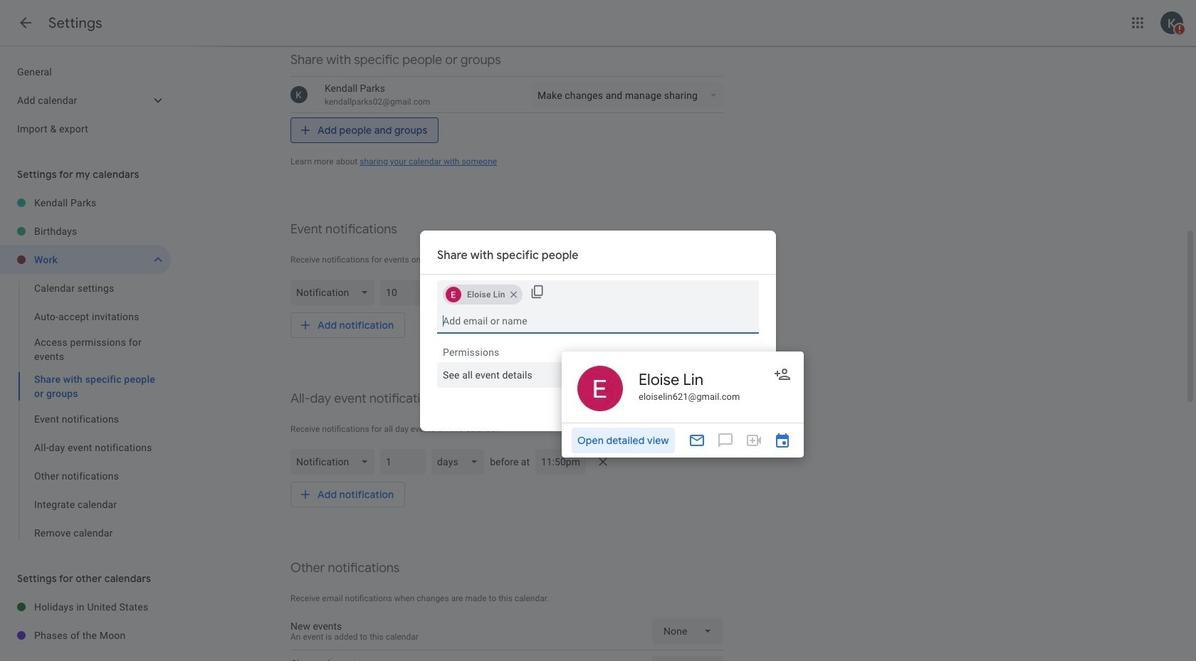 Task type: locate. For each thing, give the bounding box(es) containing it.
dialog
[[420, 230, 776, 431]]

selected people list box
[[437, 280, 526, 308]]

tree
[[0, 58, 171, 143], [0, 189, 171, 548], [0, 593, 171, 650]]

Days in advance for notification number field
[[386, 449, 420, 475]]

1 vertical spatial tree
[[0, 189, 171, 548]]

None field
[[437, 362, 759, 388]]

tree item
[[0, 368, 171, 405]]

2 vertical spatial tree
[[0, 593, 171, 650]]

holidays in united states tree item
[[0, 593, 171, 622]]

eloise lin, selected option
[[443, 283, 522, 306]]

group
[[0, 274, 171, 548]]

2 tree from the top
[[0, 189, 171, 548]]

0 vertical spatial tree
[[0, 58, 171, 143]]

heading
[[48, 14, 102, 32]]

birthdays tree item
[[0, 217, 171, 246]]

phases of the moon tree item
[[0, 622, 171, 650]]



Task type: describe. For each thing, give the bounding box(es) containing it.
Minutes in advance for notification number field
[[386, 280, 420, 305]]

information card element
[[562, 352, 804, 458]]

Add email or name text field
[[443, 308, 753, 334]]

3 tree from the top
[[0, 593, 171, 650]]

go back image
[[17, 14, 34, 31]]

work tree item
[[0, 246, 171, 274]]

the day before at 11:50pm element
[[290, 446, 723, 478]]

kendall parks tree item
[[0, 189, 171, 217]]

1 tree from the top
[[0, 58, 171, 143]]

10 minutes before element
[[290, 277, 723, 308]]



Task type: vqa. For each thing, say whether or not it's contained in the screenshot.
Zone
no



